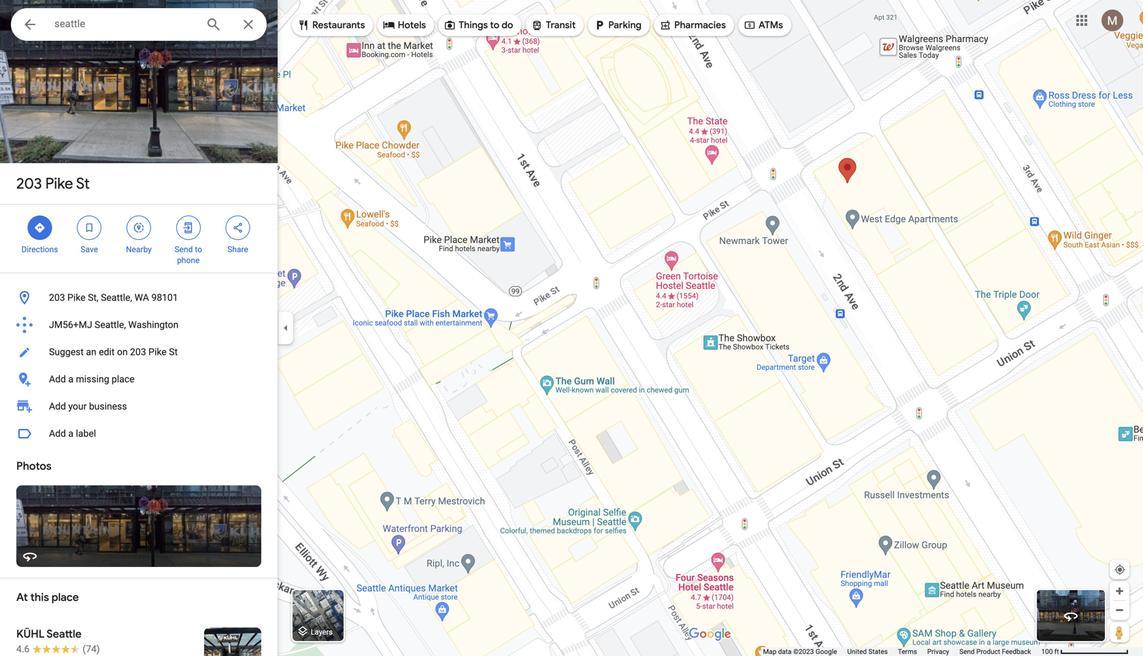 Task type: describe. For each thing, give the bounding box(es) containing it.
ft
[[1055, 648, 1059, 656]]

 search field
[[11, 8, 267, 44]]


[[34, 221, 46, 236]]


[[594, 18, 606, 33]]

send for send to phone
[[175, 245, 193, 255]]

jm56+mj seattle, washington button
[[0, 312, 278, 339]]

4.6 stars 74 reviews image
[[16, 643, 100, 657]]

203 pike st, seattle, wa 98101 button
[[0, 285, 278, 312]]

suggest an edit on 203 pike st
[[49, 347, 178, 358]]

suggest an edit on 203 pike st button
[[0, 339, 278, 366]]

send to phone
[[175, 245, 202, 265]]

business
[[89, 401, 127, 412]]

suggest
[[49, 347, 84, 358]]

203 pike st main content
[[0, 0, 278, 657]]

google
[[816, 648, 837, 656]]

203 pike st
[[16, 174, 90, 193]]

 atms
[[744, 18, 783, 33]]

(74)
[[83, 644, 100, 655]]


[[83, 221, 95, 236]]

restaurants
[[312, 19, 365, 31]]

street view image
[[1063, 609, 1080, 625]]

send product feedback button
[[960, 648, 1032, 657]]

2 vertical spatial pike
[[149, 347, 167, 358]]


[[444, 18, 456, 33]]

footer inside google maps element
[[763, 648, 1042, 657]]


[[531, 18, 543, 33]]

save
[[81, 245, 98, 255]]

seattle field
[[11, 8, 267, 41]]

jm56+mj
[[49, 320, 92, 331]]

things
[[459, 19, 488, 31]]


[[383, 18, 395, 33]]

google maps element
[[0, 0, 1144, 657]]

100
[[1042, 648, 1053, 656]]

layers
[[311, 628, 333, 637]]

203 pike st, seattle, wa 98101
[[49, 292, 178, 304]]

product
[[977, 648, 1001, 656]]

washington
[[128, 320, 179, 331]]

on
[[117, 347, 128, 358]]

at this place
[[16, 591, 79, 605]]


[[744, 18, 756, 33]]

feedback
[[1002, 648, 1032, 656]]

directions
[[21, 245, 58, 255]]

203 for 203 pike st
[[16, 174, 42, 193]]

kühl
[[16, 628, 44, 642]]

pike for st,
[[67, 292, 86, 304]]

st,
[[88, 292, 99, 304]]

seattle, inside jm56+mj seattle, washington button
[[95, 320, 126, 331]]


[[133, 221, 145, 236]]


[[660, 18, 672, 33]]


[[182, 221, 195, 236]]

google account: madeline spawn  
(madeline.spawn@adept.ai) image
[[1102, 10, 1124, 31]]

add a label
[[49, 428, 96, 440]]

add a missing place button
[[0, 366, 278, 393]]

4.6
[[16, 644, 30, 655]]

do
[[502, 19, 513, 31]]

kühl seattle
[[16, 628, 82, 642]]

phone
[[177, 256, 200, 265]]


[[232, 221, 244, 236]]

label
[[76, 428, 96, 440]]

united states
[[848, 648, 888, 656]]

 transit
[[531, 18, 576, 33]]

2 vertical spatial 203
[[130, 347, 146, 358]]

states
[[869, 648, 888, 656]]

 button
[[11, 8, 49, 44]]

place inside add a missing place button
[[112, 374, 135, 385]]

show your location image
[[1114, 564, 1126, 577]]

terms
[[898, 648, 917, 656]]

map
[[763, 648, 777, 656]]



Task type: locate. For each thing, give the bounding box(es) containing it.
to inside " things to do"
[[490, 19, 500, 31]]

add for add a missing place
[[49, 374, 66, 385]]

pharmacies
[[675, 19, 726, 31]]

seattle
[[47, 628, 82, 642]]

0 horizontal spatial st
[[76, 174, 90, 193]]

united states button
[[848, 648, 888, 657]]

atms
[[759, 19, 783, 31]]

203 for 203 pike st, seattle, wa 98101
[[49, 292, 65, 304]]

0 vertical spatial a
[[68, 374, 74, 385]]

add for add your business
[[49, 401, 66, 412]]

0 vertical spatial pike
[[45, 174, 73, 193]]

zoom in image
[[1115, 587, 1125, 597]]

place
[[112, 374, 135, 385], [52, 591, 79, 605]]

missing
[[76, 374, 109, 385]]

0 horizontal spatial 203
[[16, 174, 42, 193]]

1 vertical spatial 203
[[49, 292, 65, 304]]

photos
[[16, 460, 52, 474]]

0 vertical spatial add
[[49, 374, 66, 385]]

add your business
[[49, 401, 127, 412]]

data
[[778, 648, 792, 656]]

st up  in the top left of the page
[[76, 174, 90, 193]]

add a missing place
[[49, 374, 135, 385]]

send inside button
[[960, 648, 975, 656]]

terms button
[[898, 648, 917, 657]]

1 horizontal spatial to
[[490, 19, 500, 31]]

your
[[68, 401, 87, 412]]

seattle,
[[101, 292, 132, 304], [95, 320, 126, 331]]

united
[[848, 648, 867, 656]]

1 vertical spatial add
[[49, 401, 66, 412]]

0 vertical spatial seattle,
[[101, 292, 132, 304]]

hotels
[[398, 19, 426, 31]]

 parking
[[594, 18, 642, 33]]

send left product
[[960, 648, 975, 656]]

parking
[[609, 19, 642, 31]]

pike down washington
[[149, 347, 167, 358]]

1 vertical spatial pike
[[67, 292, 86, 304]]

a
[[68, 374, 74, 385], [68, 428, 74, 440]]

1 add from the top
[[49, 374, 66, 385]]

1 vertical spatial st
[[169, 347, 178, 358]]

st inside button
[[169, 347, 178, 358]]

privacy button
[[928, 648, 950, 657]]

send up phone
[[175, 245, 193, 255]]

0 horizontal spatial to
[[195, 245, 202, 255]]

transit
[[546, 19, 576, 31]]

at
[[16, 591, 28, 605]]

place down on
[[112, 374, 135, 385]]

0 vertical spatial st
[[76, 174, 90, 193]]

st
[[76, 174, 90, 193], [169, 347, 178, 358]]

1 horizontal spatial st
[[169, 347, 178, 358]]

2 horizontal spatial 203
[[130, 347, 146, 358]]

a left label on the left of the page
[[68, 428, 74, 440]]

place right this
[[52, 591, 79, 605]]

show street view coverage image
[[1110, 623, 1130, 643]]

1 a from the top
[[68, 374, 74, 385]]

seattle, up suggest an edit on 203 pike st
[[95, 320, 126, 331]]

0 vertical spatial place
[[112, 374, 135, 385]]

203 up jm56+mj
[[49, 292, 65, 304]]

 things to do
[[444, 18, 513, 33]]

add inside button
[[49, 428, 66, 440]]

to up phone
[[195, 245, 202, 255]]

send for send product feedback
[[960, 648, 975, 656]]

pike for st
[[45, 174, 73, 193]]

203 right on
[[130, 347, 146, 358]]

an
[[86, 347, 96, 358]]

share
[[228, 245, 248, 255]]

2 add from the top
[[49, 401, 66, 412]]

None field
[[54, 16, 195, 32]]

 hotels
[[383, 18, 426, 33]]

©2023
[[794, 648, 814, 656]]

 pharmacies
[[660, 18, 726, 33]]

add
[[49, 374, 66, 385], [49, 401, 66, 412], [49, 428, 66, 440]]

1 horizontal spatial send
[[960, 648, 975, 656]]

seattle, inside 203 pike st, seattle, wa 98101 button
[[101, 292, 132, 304]]

add left label on the left of the page
[[49, 428, 66, 440]]

actions for 203 pike st region
[[0, 205, 278, 273]]

add inside button
[[49, 374, 66, 385]]

to inside send to phone
[[195, 245, 202, 255]]

to left do
[[490, 19, 500, 31]]

0 horizontal spatial send
[[175, 245, 193, 255]]

st down washington
[[169, 347, 178, 358]]

nearby
[[126, 245, 152, 255]]

wa
[[135, 292, 149, 304]]

203
[[16, 174, 42, 193], [49, 292, 65, 304], [130, 347, 146, 358]]

send
[[175, 245, 193, 255], [960, 648, 975, 656]]

0 vertical spatial 203
[[16, 174, 42, 193]]

2 vertical spatial add
[[49, 428, 66, 440]]

none field inside seattle field
[[54, 16, 195, 32]]

100 ft
[[1042, 648, 1059, 656]]

1 vertical spatial send
[[960, 648, 975, 656]]


[[22, 15, 38, 34]]

this
[[30, 591, 49, 605]]

to
[[490, 19, 500, 31], [195, 245, 202, 255]]

seattle, right st,
[[101, 292, 132, 304]]

add left your
[[49, 401, 66, 412]]

1 vertical spatial place
[[52, 591, 79, 605]]

pike up the 
[[45, 174, 73, 193]]

add your business link
[[0, 393, 278, 421]]

100 ft button
[[1042, 648, 1129, 656]]

0 vertical spatial send
[[175, 245, 193, 255]]

a inside button
[[68, 374, 74, 385]]

a left missing
[[68, 374, 74, 385]]

add down suggest
[[49, 374, 66, 385]]


[[297, 18, 310, 33]]

0 vertical spatial to
[[490, 19, 500, 31]]

footer containing map data ©2023 google
[[763, 648, 1042, 657]]

1 vertical spatial a
[[68, 428, 74, 440]]

1 horizontal spatial place
[[112, 374, 135, 385]]

zoom out image
[[1115, 606, 1125, 616]]

1 vertical spatial seattle,
[[95, 320, 126, 331]]

pike left st,
[[67, 292, 86, 304]]

 restaurants
[[297, 18, 365, 33]]

pike
[[45, 174, 73, 193], [67, 292, 86, 304], [149, 347, 167, 358]]

1 vertical spatial to
[[195, 245, 202, 255]]

collapse side panel image
[[278, 321, 293, 336]]

add for add a label
[[49, 428, 66, 440]]

send inside send to phone
[[175, 245, 193, 255]]

jm56+mj seattle, washington
[[49, 320, 179, 331]]

3 add from the top
[[49, 428, 66, 440]]

a inside button
[[68, 428, 74, 440]]

a for label
[[68, 428, 74, 440]]

1 horizontal spatial 203
[[49, 292, 65, 304]]

2 a from the top
[[68, 428, 74, 440]]

privacy
[[928, 648, 950, 656]]

add a label button
[[0, 421, 278, 448]]

send product feedback
[[960, 648, 1032, 656]]

map data ©2023 google
[[763, 648, 837, 656]]

footer
[[763, 648, 1042, 657]]

203 up the 
[[16, 174, 42, 193]]

98101
[[151, 292, 178, 304]]

0 horizontal spatial place
[[52, 591, 79, 605]]

edit
[[99, 347, 115, 358]]

a for missing
[[68, 374, 74, 385]]



Task type: vqa. For each thing, say whether or not it's contained in the screenshot.


